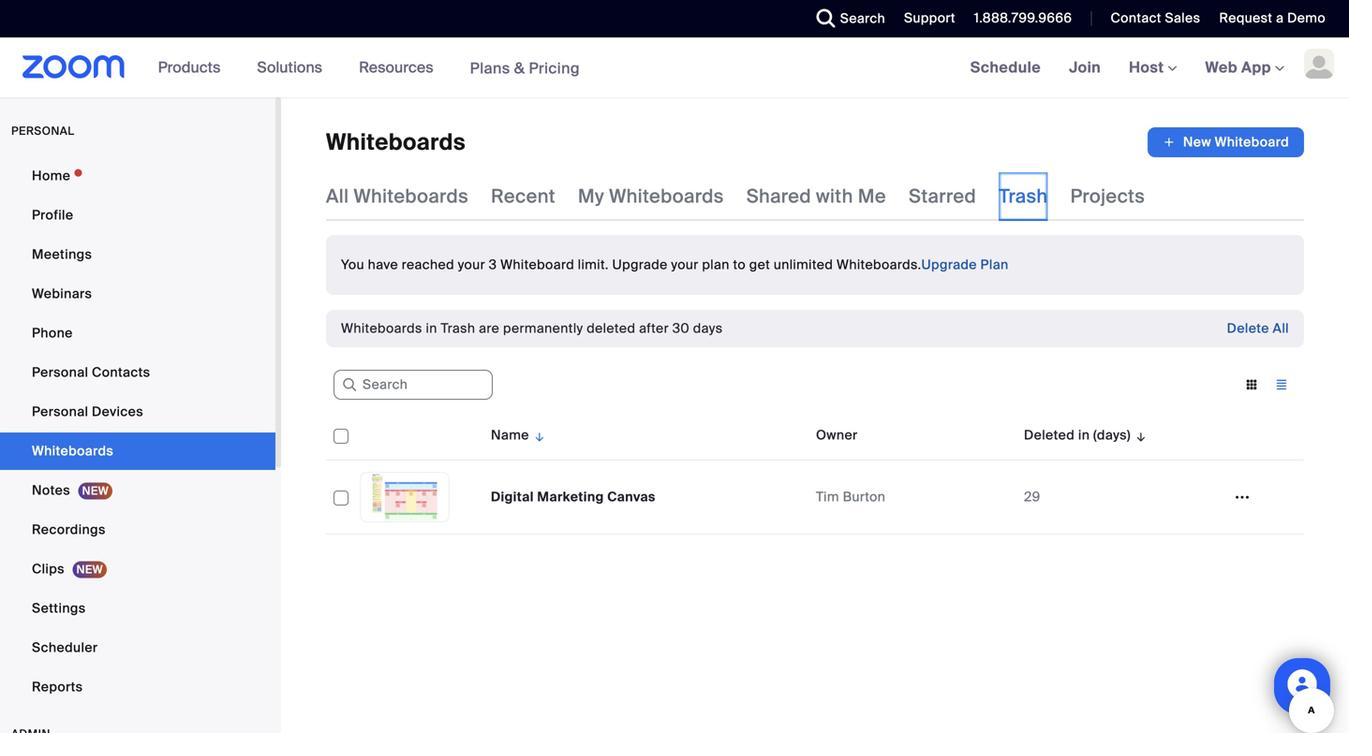 Task type: locate. For each thing, give the bounding box(es) containing it.
0 horizontal spatial whiteboard
[[501, 256, 575, 274]]

contact sales link
[[1097, 0, 1206, 37], [1111, 9, 1201, 27]]

all up you on the top left of the page
[[326, 185, 349, 209]]

delete
[[1228, 320, 1270, 337]]

devices
[[92, 403, 143, 421]]

1 vertical spatial trash
[[441, 320, 476, 337]]

application
[[326, 411, 1305, 535]]

in
[[426, 320, 437, 337], [1079, 427, 1090, 444]]

home link
[[0, 157, 276, 195]]

personal inside personal devices link
[[32, 403, 88, 421]]

0 horizontal spatial all
[[326, 185, 349, 209]]

personal
[[32, 364, 88, 381], [32, 403, 88, 421]]

join
[[1069, 58, 1101, 77]]

permanently
[[503, 320, 583, 337]]

arrow down image up 'digital'
[[529, 425, 547, 447]]

notes link
[[0, 472, 276, 510]]

phone
[[32, 325, 73, 342]]

trash
[[999, 185, 1048, 209], [441, 320, 476, 337]]

you have reached your 3 whiteboard limit. upgrade your plan to get unlimited whiteboards. upgrade plan
[[341, 256, 1009, 274]]

your left 'plan'
[[671, 256, 699, 274]]

meetings navigation
[[957, 37, 1350, 99]]

get
[[750, 256, 771, 274]]

product information navigation
[[144, 37, 594, 99]]

1 vertical spatial personal
[[32, 403, 88, 421]]

whiteboards up reached
[[354, 185, 469, 209]]

support
[[905, 9, 956, 27]]

projects
[[1071, 185, 1145, 209]]

whiteboards inside whiteboards application
[[326, 128, 466, 157]]

arrow down image right deleted
[[1131, 425, 1148, 447]]

1 horizontal spatial arrow down image
[[1131, 425, 1148, 447]]

plans
[[470, 58, 510, 78]]

trash up plan
[[999, 185, 1048, 209]]

whiteboards up all whiteboards
[[326, 128, 466, 157]]

in left (days)
[[1079, 427, 1090, 444]]

tabs of all whiteboard page tab list
[[326, 172, 1145, 221]]

your left 3
[[458, 256, 485, 274]]

0 vertical spatial in
[[426, 320, 437, 337]]

trash left 'are'
[[441, 320, 476, 337]]

resources
[[359, 58, 434, 77]]

plan
[[981, 256, 1009, 274]]

whiteboards down "personal devices"
[[32, 443, 114, 460]]

pricing
[[529, 58, 580, 78]]

2 upgrade from the left
[[922, 256, 977, 274]]

shared
[[747, 185, 812, 209]]

tim burton
[[816, 489, 886, 506]]

1.888.799.9666
[[975, 9, 1073, 27]]

contacts
[[92, 364, 150, 381]]

1 horizontal spatial your
[[671, 256, 699, 274]]

1 horizontal spatial whiteboard
[[1215, 134, 1290, 151]]

limit.
[[578, 256, 609, 274]]

request a demo link
[[1206, 0, 1350, 37], [1220, 9, 1326, 27]]

notes
[[32, 482, 70, 500]]

whiteboards.
[[837, 256, 922, 274]]

meetings
[[32, 246, 92, 263]]

1 horizontal spatial upgrade
[[922, 256, 977, 274]]

search
[[840, 10, 886, 27]]

0 horizontal spatial your
[[458, 256, 485, 274]]

1 upgrade from the left
[[613, 256, 668, 274]]

in left 'are'
[[426, 320, 437, 337]]

app
[[1242, 58, 1272, 77]]

banner
[[0, 37, 1350, 99]]

0 vertical spatial personal
[[32, 364, 88, 381]]

personal down phone
[[32, 364, 88, 381]]

schedule
[[971, 58, 1041, 77]]

all whiteboards
[[326, 185, 469, 209]]

reports
[[32, 679, 83, 696]]

arrow down image
[[529, 425, 547, 447], [1131, 425, 1148, 447]]

delete all
[[1228, 320, 1290, 337]]

personal devices
[[32, 403, 143, 421]]

profile
[[32, 207, 74, 224]]

whiteboards down have
[[341, 320, 422, 337]]

join link
[[1055, 37, 1115, 97]]

whiteboard right 3
[[501, 256, 575, 274]]

all right delete
[[1273, 320, 1290, 337]]

0 horizontal spatial arrow down image
[[529, 425, 547, 447]]

profile picture image
[[1305, 49, 1335, 79]]

sales
[[1165, 9, 1201, 27]]

1 vertical spatial in
[[1079, 427, 1090, 444]]

my whiteboards
[[578, 185, 724, 209]]

my
[[578, 185, 605, 209]]

schedule link
[[957, 37, 1055, 97]]

in inside alert
[[426, 320, 437, 337]]

upgrade plan button
[[922, 250, 1009, 280]]

30
[[673, 320, 690, 337]]

solutions
[[257, 58, 323, 77]]

personal for personal devices
[[32, 403, 88, 421]]

2 personal from the top
[[32, 403, 88, 421]]

whiteboard right new
[[1215, 134, 1290, 151]]

0 horizontal spatial trash
[[441, 320, 476, 337]]

whiteboards
[[326, 128, 466, 157], [354, 185, 469, 209], [609, 185, 724, 209], [341, 320, 422, 337], [32, 443, 114, 460]]

1 horizontal spatial in
[[1079, 427, 1090, 444]]

deleted
[[1024, 427, 1075, 444]]

phone link
[[0, 315, 276, 352]]

in for whiteboards
[[426, 320, 437, 337]]

0 vertical spatial whiteboard
[[1215, 134, 1290, 151]]

scheduler link
[[0, 630, 276, 667]]

digital marketing canvas
[[491, 489, 656, 506]]

webinars link
[[0, 276, 276, 313]]

products
[[158, 58, 221, 77]]

&
[[514, 58, 525, 78]]

0 horizontal spatial upgrade
[[613, 256, 668, 274]]

whiteboard
[[1215, 134, 1290, 151], [501, 256, 575, 274]]

arrow down image for deleted in (days)
[[1131, 425, 1148, 447]]

1 horizontal spatial trash
[[999, 185, 1048, 209]]

your
[[458, 256, 485, 274], [671, 256, 699, 274]]

upgrade left plan
[[922, 256, 977, 274]]

personal contacts link
[[0, 354, 276, 392]]

upgrade right limit.
[[613, 256, 668, 274]]

1 horizontal spatial all
[[1273, 320, 1290, 337]]

1 vertical spatial all
[[1273, 320, 1290, 337]]

plan
[[702, 256, 730, 274]]

all inside button
[[1273, 320, 1290, 337]]

0 vertical spatial all
[[326, 185, 349, 209]]

plans & pricing link
[[470, 58, 580, 78], [470, 58, 580, 78]]

personal devices link
[[0, 394, 276, 431]]

personal down personal contacts on the left of page
[[32, 403, 88, 421]]

add image
[[1163, 133, 1176, 152]]

whiteboards in trash are permanently deleted after 30 days alert
[[341, 320, 723, 338]]

scheduler
[[32, 640, 98, 657]]

settings link
[[0, 590, 276, 628]]

whiteboards inside whiteboards link
[[32, 443, 114, 460]]

1 personal from the top
[[32, 364, 88, 381]]

personal inside personal contacts link
[[32, 364, 88, 381]]

web app button
[[1206, 58, 1285, 77]]

personal
[[11, 124, 74, 138]]

0 vertical spatial trash
[[999, 185, 1048, 209]]

reports link
[[0, 669, 276, 707]]

1 arrow down image from the left
[[529, 425, 547, 447]]

0 horizontal spatial in
[[426, 320, 437, 337]]

2 arrow down image from the left
[[1131, 425, 1148, 447]]

host button
[[1130, 58, 1178, 77]]



Task type: describe. For each thing, give the bounding box(es) containing it.
new whiteboard
[[1184, 134, 1290, 151]]

contact sales
[[1111, 9, 1201, 27]]

whiteboards up you have reached your 3 whiteboard limit. upgrade your plan to get unlimited whiteboards. upgrade plan
[[609, 185, 724, 209]]

2 your from the left
[[671, 256, 699, 274]]

to
[[733, 256, 746, 274]]

web app
[[1206, 58, 1272, 77]]

application containing name
[[326, 411, 1305, 535]]

grid mode, not selected image
[[1237, 377, 1267, 394]]

starred
[[909, 185, 977, 209]]

host
[[1130, 58, 1168, 77]]

deleted in (days)
[[1024, 427, 1131, 444]]

3
[[489, 256, 497, 274]]

home
[[32, 167, 71, 185]]

personal for personal contacts
[[32, 364, 88, 381]]

Search text field
[[334, 370, 493, 400]]

more options for digital marketing canvas image
[[1228, 489, 1258, 506]]

trash inside alert
[[441, 320, 476, 337]]

new whiteboard button
[[1148, 127, 1305, 157]]

whiteboards application
[[326, 127, 1305, 157]]

settings
[[32, 600, 86, 618]]

whiteboards inside whiteboards in trash are permanently deleted after 30 days alert
[[341, 320, 422, 337]]

have
[[368, 256, 398, 274]]

personal menu menu
[[0, 157, 276, 709]]

(days)
[[1094, 427, 1131, 444]]

meetings link
[[0, 236, 276, 274]]

list mode, selected image
[[1267, 377, 1297, 394]]

zoom logo image
[[22, 55, 125, 79]]

are
[[479, 320, 500, 337]]

whiteboards in trash are permanently deleted after 30 days
[[341, 320, 723, 337]]

new
[[1184, 134, 1212, 151]]

clips
[[32, 561, 65, 578]]

clips link
[[0, 551, 276, 589]]

1 your from the left
[[458, 256, 485, 274]]

recent
[[491, 185, 556, 209]]

shared with me
[[747, 185, 887, 209]]

after
[[639, 320, 669, 337]]

search button
[[803, 0, 890, 37]]

delete all button
[[1228, 314, 1290, 344]]

canvas
[[608, 489, 656, 506]]

webinars
[[32, 285, 92, 303]]

plans & pricing
[[470, 58, 580, 78]]

thumbnail of digital marketing canvas image
[[361, 473, 449, 522]]

you
[[341, 256, 365, 274]]

products button
[[158, 37, 229, 97]]

whiteboards link
[[0, 433, 276, 471]]

tim
[[816, 489, 840, 506]]

marketing
[[537, 489, 604, 506]]

request a demo
[[1220, 9, 1326, 27]]

personal contacts
[[32, 364, 150, 381]]

owner
[[816, 427, 858, 444]]

1 vertical spatial whiteboard
[[501, 256, 575, 274]]

name
[[491, 427, 529, 444]]

whiteboard inside button
[[1215, 134, 1290, 151]]

days
[[693, 320, 723, 337]]

deleted
[[587, 320, 636, 337]]

demo
[[1288, 9, 1326, 27]]

arrow down image for name
[[529, 425, 547, 447]]

profile link
[[0, 197, 276, 234]]

a
[[1277, 9, 1284, 27]]

banner containing products
[[0, 37, 1350, 99]]

me
[[858, 185, 887, 209]]

reached
[[402, 256, 455, 274]]

resources button
[[359, 37, 442, 97]]

unlimited
[[774, 256, 833, 274]]

trash inside the tabs of all whiteboard page tab list
[[999, 185, 1048, 209]]

contact
[[1111, 9, 1162, 27]]

digital
[[491, 489, 534, 506]]

all inside tab list
[[326, 185, 349, 209]]

burton
[[843, 489, 886, 506]]

in for deleted
[[1079, 427, 1090, 444]]

recordings link
[[0, 512, 276, 549]]

web
[[1206, 58, 1238, 77]]

recordings
[[32, 522, 106, 539]]

with
[[816, 185, 854, 209]]

request
[[1220, 9, 1273, 27]]

solutions button
[[257, 37, 331, 97]]



Task type: vqa. For each thing, say whether or not it's contained in the screenshot.
right icon in the User Management menu item
no



